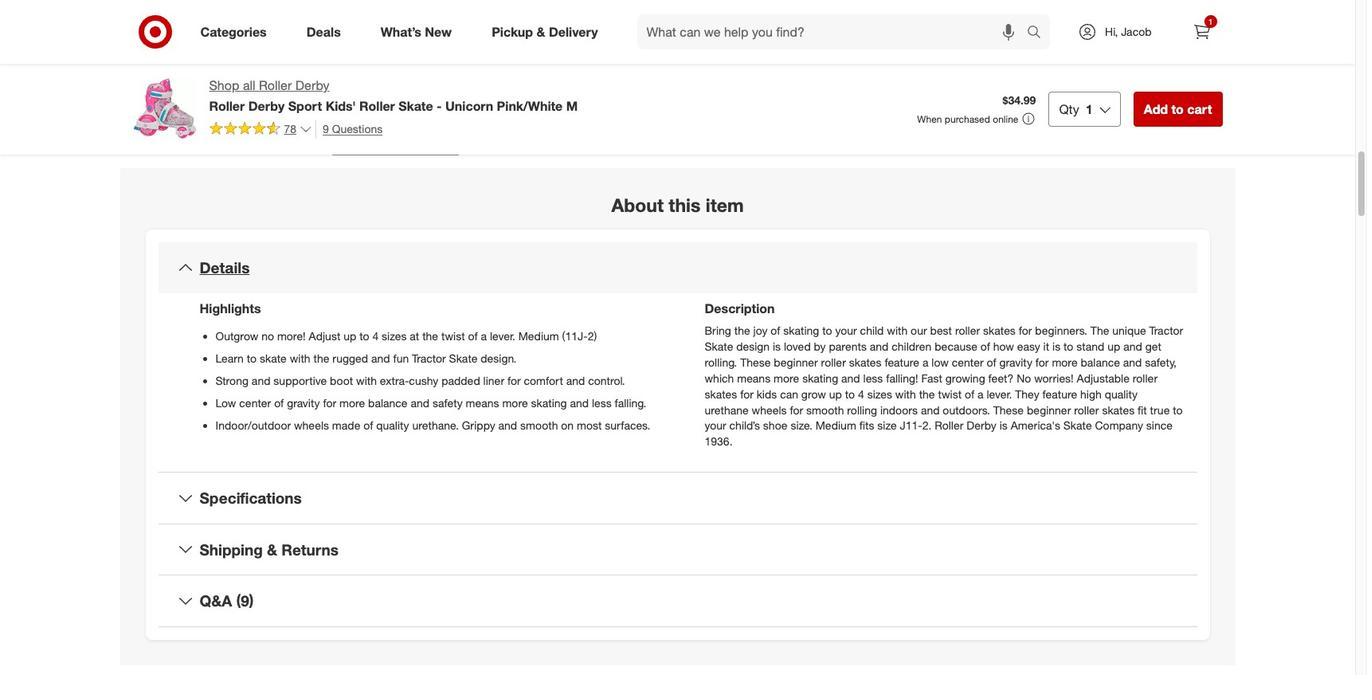 Task type: vqa. For each thing, say whether or not it's contained in the screenshot.
Hi, Jacob
yes



Task type: locate. For each thing, give the bounding box(es) containing it.
indoors
[[881, 402, 918, 416]]

1 vertical spatial tractor
[[412, 351, 446, 365]]

0 vertical spatial beginner
[[774, 354, 818, 368]]

fits
[[860, 418, 875, 432]]

1 horizontal spatial lever.
[[987, 386, 1012, 400]]

a up outdoors.
[[978, 386, 984, 400]]

quality
[[1105, 386, 1138, 400], [376, 418, 409, 432]]

about
[[612, 194, 664, 216]]

less down control. in the bottom left of the page
[[592, 396, 612, 409]]

1 horizontal spatial smooth
[[807, 402, 844, 416]]

roller down safety,
[[1133, 370, 1158, 384]]

tractor up get
[[1150, 323, 1184, 336]]

outdoors.
[[943, 402, 991, 416]]

0 horizontal spatial wheels
[[294, 418, 329, 432]]

1 horizontal spatial center
[[952, 354, 984, 368]]

0 vertical spatial on
[[787, 28, 799, 41]]

indoor/outdoor wheels made of quality urethane. grippy and smooth on most surfaces.
[[216, 418, 651, 432]]

0 vertical spatial these
[[740, 354, 771, 368]]

deals link
[[293, 14, 361, 49]]

1936.
[[705, 434, 733, 448]]

0 vertical spatial over
[[754, 9, 781, 25]]

1 horizontal spatial means
[[737, 370, 771, 384]]

highlights
[[200, 300, 261, 315]]

adjust
[[309, 329, 341, 343]]

0 horizontal spatial &
[[267, 540, 277, 558]]

to
[[1172, 101, 1184, 117], [823, 323, 833, 336], [360, 329, 369, 343], [1064, 339, 1074, 352], [247, 351, 257, 365], [845, 386, 855, 400], [1173, 402, 1183, 416]]

pink/white
[[497, 98, 563, 114]]

for down boot
[[323, 396, 336, 409]]

0 vertical spatial means
[[737, 370, 771, 384]]

0 horizontal spatial less
[[592, 396, 612, 409]]

these down they
[[994, 402, 1024, 416]]

gravity inside description bring the joy of skating to your child with our best roller skates for beginners. the unique tractor skate design is loved by parents and children because of how easy it is to stand up and get rolling. these beginner roller skates feature a low center of gravity for more balance and safety, which means more skating and less falling! fast growing feet? no worries! adjustable roller skates for kids can grow up to 4 sizes with the twist of a lever. they feature high quality urethane wheels for smooth rolling indoors and outdoors. these beginner roller skates fit true to your child's shoe size. medium fits size j11-2. roller derby is america's skate company since 1936.
[[1000, 354, 1033, 368]]

1 vertical spatial skating
[[803, 370, 839, 384]]

1 vertical spatial 4
[[858, 386, 864, 400]]

on inside the pay over time with affirm on orders over $100
[[787, 28, 799, 41]]

1 horizontal spatial balance
[[1081, 354, 1120, 368]]

search button
[[1020, 14, 1058, 53]]

smooth down grow
[[807, 402, 844, 416]]

for
[[1019, 323, 1032, 336], [1036, 354, 1049, 368], [508, 374, 521, 387], [740, 386, 754, 400], [323, 396, 336, 409], [790, 402, 803, 416]]

qty 1
[[1059, 101, 1093, 117]]

up up rugged
[[344, 329, 356, 343]]

1 vertical spatial twist
[[938, 386, 962, 400]]

0 horizontal spatial medium
[[519, 329, 559, 343]]

1 vertical spatial wheels
[[294, 418, 329, 432]]

cushy
[[409, 374, 439, 387]]

orders
[[802, 28, 834, 41]]

0 vertical spatial tractor
[[1150, 323, 1184, 336]]

shoe
[[763, 418, 788, 432]]

the right the at on the left of the page
[[422, 329, 438, 343]]

4 up learn to skate with the rugged and fun tractor skate design.
[[373, 329, 379, 343]]

unicorn
[[445, 98, 493, 114]]

quality down adjustable
[[1105, 386, 1138, 400]]

1 vertical spatial a
[[923, 354, 929, 368]]

2 vertical spatial derby
[[967, 418, 997, 432]]

with up supportive at the left
[[290, 351, 310, 365]]

wheels left the made
[[294, 418, 329, 432]]

learn to skate with the rugged and fun tractor skate design.
[[216, 351, 517, 365]]

4
[[373, 329, 379, 343], [858, 386, 864, 400]]

gravity down supportive at the left
[[287, 396, 320, 409]]

twist down growing
[[938, 386, 962, 400]]

1 horizontal spatial tractor
[[1150, 323, 1184, 336]]

image gallery element
[[133, 0, 659, 156]]

9 questions
[[323, 122, 383, 135]]

and down unique
[[1124, 339, 1143, 352]]

& inside dropdown button
[[267, 540, 277, 558]]

0 vertical spatial twist
[[441, 329, 465, 343]]

derby inside description bring the joy of skating to your child with our best roller skates for beginners. the unique tractor skate design is loved by parents and children because of how easy it is to stand up and get rolling. these beginner roller skates feature a low center of gravity for more balance and safety, which means more skating and less falling! fast growing feet? no worries! adjustable roller skates for kids can grow up to 4 sizes with the twist of a lever. they feature high quality urethane wheels for smooth rolling indoors and outdoors. these beginner roller skates fit true to your child's shoe size. medium fits size j11-2. roller derby is america's skate company since 1936.
[[967, 418, 997, 432]]

1 horizontal spatial up
[[829, 386, 842, 400]]

q&a (9) button
[[158, 576, 1197, 626]]

show more images
[[341, 130, 451, 146]]

1 horizontal spatial beginner
[[1027, 402, 1071, 416]]

0 horizontal spatial up
[[344, 329, 356, 343]]

1 horizontal spatial twist
[[938, 386, 962, 400]]

these
[[740, 354, 771, 368], [994, 402, 1024, 416]]

to right true
[[1173, 402, 1183, 416]]

skates
[[983, 323, 1016, 336], [849, 354, 882, 368], [705, 386, 737, 400], [1102, 402, 1135, 416]]

medium
[[519, 329, 559, 343], [816, 418, 857, 432]]

1 horizontal spatial sizes
[[868, 386, 893, 400]]

the down fast
[[919, 386, 935, 400]]

roller right 2.
[[935, 418, 964, 432]]

0 horizontal spatial twist
[[441, 329, 465, 343]]

0 vertical spatial center
[[952, 354, 984, 368]]

0 horizontal spatial beginner
[[774, 354, 818, 368]]

gravity up no
[[1000, 354, 1033, 368]]

description
[[705, 300, 775, 315]]

0 vertical spatial medium
[[519, 329, 559, 343]]

1 right jacob
[[1209, 17, 1213, 26]]

sizes up rolling
[[868, 386, 893, 400]]

0 vertical spatial sizes
[[382, 329, 407, 343]]

1 vertical spatial &
[[267, 540, 277, 558]]

1 horizontal spatial quality
[[1105, 386, 1138, 400]]

design
[[737, 339, 770, 352]]

0 horizontal spatial 1
[[1086, 101, 1093, 117]]

1 horizontal spatial on
[[787, 28, 799, 41]]

1 right qty
[[1086, 101, 1093, 117]]

0 vertical spatial 1
[[1209, 17, 1213, 26]]

0 horizontal spatial sizes
[[382, 329, 407, 343]]

easy
[[1018, 339, 1041, 352]]

and down strong and supportive boot with extra-cushy padded liner for comfort and control.
[[411, 396, 430, 409]]

is left the loved
[[773, 339, 781, 352]]

urethane
[[705, 402, 749, 416]]

skating up grow
[[803, 370, 839, 384]]

means up kids
[[737, 370, 771, 384]]

0 horizontal spatial smooth
[[520, 418, 558, 432]]

low center of gravity for more balance and safety means more skating and less falling.
[[216, 396, 647, 409]]

of up the feet?
[[987, 354, 997, 368]]

growing
[[946, 370, 986, 384]]

roller
[[955, 323, 980, 336], [821, 354, 846, 368], [1133, 370, 1158, 384], [1074, 402, 1099, 416]]

tractor inside description bring the joy of skating to your child with our best roller skates for beginners. the unique tractor skate design is loved by parents and children because of how easy it is to stand up and get rolling. these beginner roller skates feature a low center of gravity for more balance and safety, which means more skating and less falling! fast growing feet? no worries! adjustable roller skates for kids can grow up to 4 sizes with the twist of a lever. they feature high quality urethane wheels for smooth rolling indoors and outdoors. these beginner roller skates fit true to your child's shoe size. medium fits size j11-2. roller derby is america's skate company since 1936.
[[1150, 323, 1184, 336]]

and up 2.
[[921, 402, 940, 416]]

0 horizontal spatial means
[[466, 396, 499, 409]]

means inside description bring the joy of skating to your child with our best roller skates for beginners. the unique tractor skate design is loved by parents and children because of how easy it is to stand up and get rolling. these beginner roller skates feature a low center of gravity for more balance and safety, which means more skating and less falling! fast growing feet? no worries! adjustable roller skates for kids can grow up to 4 sizes with the twist of a lever. they feature high quality urethane wheels for smooth rolling indoors and outdoors. these beginner roller skates fit true to your child's shoe size. medium fits size j11-2. roller derby is america's skate company since 1936.
[[737, 370, 771, 384]]

9 questions link
[[316, 120, 383, 138]]

and
[[870, 339, 889, 352], [1124, 339, 1143, 352], [371, 351, 390, 365], [1124, 354, 1142, 368], [842, 370, 860, 384], [252, 374, 271, 387], [566, 374, 585, 387], [411, 396, 430, 409], [570, 396, 589, 409], [921, 402, 940, 416], [499, 418, 517, 432]]

center inside description bring the joy of skating to your child with our best roller skates for beginners. the unique tractor skate design is loved by parents and children because of how easy it is to stand up and get rolling. these beginner roller skates feature a low center of gravity for more balance and safety, which means more skating and less falling! fast growing feet? no worries! adjustable roller skates for kids can grow up to 4 sizes with the twist of a lever. they feature high quality urethane wheels for smooth rolling indoors and outdoors. these beginner roller skates fit true to your child's shoe size. medium fits size j11-2. roller derby is america's skate company since 1936.
[[952, 354, 984, 368]]

a up the design.
[[481, 329, 487, 343]]

for left kids
[[740, 386, 754, 400]]

padded
[[442, 374, 480, 387]]

wheels down kids
[[752, 402, 787, 416]]

with up the children at the right of the page
[[887, 323, 908, 336]]

0 horizontal spatial your
[[705, 418, 727, 432]]

skating
[[784, 323, 820, 336], [803, 370, 839, 384], [531, 396, 567, 409]]

smooth down the comfort
[[520, 418, 558, 432]]

skating down the comfort
[[531, 396, 567, 409]]

specifications
[[200, 488, 302, 507]]

our
[[911, 323, 927, 336]]

they
[[1015, 386, 1040, 400]]

0 vertical spatial derby
[[295, 77, 330, 93]]

(9)
[[236, 592, 254, 610]]

worries!
[[1035, 370, 1074, 384]]

(11j-
[[562, 329, 588, 343]]

1 horizontal spatial derby
[[295, 77, 330, 93]]

up right grow
[[829, 386, 842, 400]]

1 vertical spatial center
[[239, 396, 271, 409]]

&
[[537, 24, 545, 40], [267, 540, 277, 558]]

roller inside description bring the joy of skating to your child with our best roller skates for beginners. the unique tractor skate design is loved by parents and children because of how easy it is to stand up and get rolling. these beginner roller skates feature a low center of gravity for more balance and safety, which means more skating and less falling! fast growing feet? no worries! adjustable roller skates for kids can grow up to 4 sizes with the twist of a lever. they feature high quality urethane wheels for smooth rolling indoors and outdoors. these beginner roller skates fit true to your child's shoe size. medium fits size j11-2. roller derby is america's skate company since 1936.
[[935, 418, 964, 432]]

lever. down the feet?
[[987, 386, 1012, 400]]

1 horizontal spatial gravity
[[1000, 354, 1033, 368]]

child's
[[730, 418, 760, 432]]

1 vertical spatial derby
[[248, 98, 285, 114]]

low
[[216, 396, 236, 409]]

bring
[[705, 323, 732, 336]]

1 horizontal spatial 4
[[858, 386, 864, 400]]

4 up rolling
[[858, 386, 864, 400]]

of down supportive at the left
[[274, 396, 284, 409]]

0 horizontal spatial feature
[[885, 354, 920, 368]]

a left low
[[923, 354, 929, 368]]

these down design
[[740, 354, 771, 368]]

more right 'show'
[[376, 130, 406, 146]]

safety,
[[1145, 354, 1177, 368]]

up down the
[[1108, 339, 1121, 352]]

quality left urethane.
[[376, 418, 409, 432]]

less left the falling!
[[864, 370, 883, 384]]

lever. up the design.
[[490, 329, 515, 343]]

joy
[[754, 323, 768, 336]]

0 horizontal spatial over
[[754, 9, 781, 25]]

1
[[1209, 17, 1213, 26], [1086, 101, 1093, 117]]

strong and supportive boot with extra-cushy padded liner for comfort and control.
[[216, 374, 625, 387]]

beginner up america's
[[1027, 402, 1071, 416]]

purchased
[[945, 113, 991, 125]]

1 vertical spatial your
[[705, 418, 727, 432]]

to right the add
[[1172, 101, 1184, 117]]

of left the how on the right bottom
[[981, 339, 991, 352]]

0 vertical spatial less
[[864, 370, 883, 384]]

balance up adjustable
[[1081, 354, 1120, 368]]

2 horizontal spatial derby
[[967, 418, 997, 432]]

tractor up cushy
[[412, 351, 446, 365]]

2 vertical spatial skating
[[531, 396, 567, 409]]

roller derby sport kids&#39; roller skate - unicorn pink/white m, 5 of 8 image
[[133, 0, 389, 108]]

skates up the how on the right bottom
[[983, 323, 1016, 336]]

m
[[566, 98, 578, 114]]

2 horizontal spatial up
[[1108, 339, 1121, 352]]

center up indoor/outdoor at the left
[[239, 396, 271, 409]]

roller down shop
[[209, 98, 245, 114]]

quality inside description bring the joy of skating to your child with our best roller skates for beginners. the unique tractor skate design is loved by parents and children because of how easy it is to stand up and get rolling. these beginner roller skates feature a low center of gravity for more balance and safety, which means more skating and less falling! fast growing feet? no worries! adjustable roller skates for kids can grow up to 4 sizes with the twist of a lever. they feature high quality urethane wheels for smooth rolling indoors and outdoors. these beginner roller skates fit true to your child's shoe size. medium fits size j11-2. roller derby is america's skate company since 1936.
[[1105, 386, 1138, 400]]

over left $100
[[838, 28, 859, 41]]

0 vertical spatial gravity
[[1000, 354, 1033, 368]]

learn
[[216, 351, 244, 365]]

over
[[754, 9, 781, 25], [838, 28, 859, 41]]

safety
[[433, 396, 463, 409]]

and left safety,
[[1124, 354, 1142, 368]]

the left "joy"
[[735, 323, 750, 336]]

1 horizontal spatial a
[[923, 354, 929, 368]]

derby up sport
[[295, 77, 330, 93]]

1 vertical spatial these
[[994, 402, 1024, 416]]

hi, jacob
[[1105, 25, 1152, 38]]

means up grippy
[[466, 396, 499, 409]]

more inside the show more images button
[[376, 130, 406, 146]]

center up growing
[[952, 354, 984, 368]]

which
[[705, 370, 734, 384]]

1 vertical spatial medium
[[816, 418, 857, 432]]

since
[[1147, 418, 1173, 432]]

1 vertical spatial feature
[[1043, 386, 1078, 400]]

1 vertical spatial quality
[[376, 418, 409, 432]]

smooth inside description bring the joy of skating to your child with our best roller skates for beginners. the unique tractor skate design is loved by parents and children because of how easy it is to stand up and get rolling. these beginner roller skates feature a low center of gravity for more balance and safety, which means more skating and less falling! fast growing feet? no worries! adjustable roller skates for kids can grow up to 4 sizes with the twist of a lever. they feature high quality urethane wheels for smooth rolling indoors and outdoors. these beginner roller skates fit true to your child's shoe size. medium fits size j11-2. roller derby is america's skate company since 1936.
[[807, 402, 844, 416]]

sizes left the at on the left of the page
[[382, 329, 407, 343]]

for up easy
[[1019, 323, 1032, 336]]

& left the returns
[[267, 540, 277, 558]]

0 vertical spatial quality
[[1105, 386, 1138, 400]]

1 horizontal spatial &
[[537, 24, 545, 40]]

of
[[771, 323, 781, 336], [468, 329, 478, 343], [981, 339, 991, 352], [987, 354, 997, 368], [965, 386, 975, 400], [274, 396, 284, 409], [364, 418, 373, 432]]

your up parents
[[836, 323, 857, 336]]

0 horizontal spatial on
[[561, 418, 574, 432]]

categories link
[[187, 14, 287, 49]]

details
[[200, 258, 250, 277]]

skate up padded
[[449, 351, 478, 365]]

& for shipping
[[267, 540, 277, 558]]

to up rolling
[[845, 386, 855, 400]]

balance down extra-
[[368, 396, 408, 409]]

& for pickup
[[537, 24, 545, 40]]

feature down worries!
[[1043, 386, 1078, 400]]

for down it
[[1036, 354, 1049, 368]]

skate
[[399, 98, 433, 114], [705, 339, 733, 352], [449, 351, 478, 365], [1064, 418, 1092, 432]]

is left america's
[[1000, 418, 1008, 432]]

roller
[[259, 77, 292, 93], [209, 98, 245, 114], [359, 98, 395, 114], [935, 418, 964, 432]]

1 vertical spatial over
[[838, 28, 859, 41]]

1 vertical spatial gravity
[[287, 396, 320, 409]]

your up 1936.
[[705, 418, 727, 432]]

loved
[[784, 339, 811, 352]]

1 horizontal spatial wheels
[[752, 402, 787, 416]]

image of roller derby sport kids' roller skate - unicorn pink/white m image
[[133, 77, 196, 140]]

1 horizontal spatial 1
[[1209, 17, 1213, 26]]

beginners.
[[1035, 323, 1088, 336]]

0 vertical spatial smooth
[[807, 402, 844, 416]]

1 vertical spatial balance
[[368, 396, 408, 409]]

most
[[577, 418, 602, 432]]

derby
[[295, 77, 330, 93], [248, 98, 285, 114], [967, 418, 997, 432]]

beginner down the loved
[[774, 354, 818, 368]]

twist right the at on the left of the page
[[441, 329, 465, 343]]

0 horizontal spatial a
[[481, 329, 487, 343]]

falling!
[[886, 370, 919, 384]]

and down "child" at the right of page
[[870, 339, 889, 352]]

0 vertical spatial wheels
[[752, 402, 787, 416]]

0 vertical spatial &
[[537, 24, 545, 40]]

to inside button
[[1172, 101, 1184, 117]]

0 horizontal spatial quality
[[376, 418, 409, 432]]

on left most
[[561, 418, 574, 432]]

0 vertical spatial 4
[[373, 329, 379, 343]]

is right it
[[1053, 339, 1061, 352]]

indoor/outdoor
[[216, 418, 291, 432]]

0 horizontal spatial gravity
[[287, 396, 320, 409]]

affirm
[[754, 28, 783, 41]]

shop all roller derby roller derby sport kids' roller skate - unicorn pink/white m
[[209, 77, 578, 114]]

skate left "-"
[[399, 98, 433, 114]]

1 vertical spatial sizes
[[868, 386, 893, 400]]

1 horizontal spatial your
[[836, 323, 857, 336]]

over up affirm
[[754, 9, 781, 25]]

0 horizontal spatial balance
[[368, 396, 408, 409]]

to left skate
[[247, 351, 257, 365]]



Task type: describe. For each thing, give the bounding box(es) containing it.
to up by
[[823, 323, 833, 336]]

q&a
[[200, 592, 232, 610]]

0 horizontal spatial tractor
[[412, 351, 446, 365]]

1 horizontal spatial these
[[994, 402, 1024, 416]]

true
[[1150, 402, 1170, 416]]

and left control. in the bottom left of the page
[[566, 374, 585, 387]]

0 vertical spatial lever.
[[490, 329, 515, 343]]

control.
[[588, 374, 625, 387]]

roller down by
[[821, 354, 846, 368]]

0 vertical spatial skating
[[784, 323, 820, 336]]

sponsored
[[1176, 127, 1223, 139]]

show more images button
[[330, 121, 461, 156]]

2 horizontal spatial a
[[978, 386, 984, 400]]

$100
[[862, 28, 886, 41]]

parents
[[829, 339, 867, 352]]

skates down parents
[[849, 354, 882, 368]]

images
[[409, 130, 451, 146]]

0 horizontal spatial these
[[740, 354, 771, 368]]

0 vertical spatial your
[[836, 323, 857, 336]]

1 vertical spatial 1
[[1086, 101, 1093, 117]]

and down parents
[[842, 370, 860, 384]]

delivery
[[549, 24, 598, 40]]

and left fun
[[371, 351, 390, 365]]

2.
[[923, 418, 932, 432]]

because
[[935, 339, 978, 352]]

with
[[729, 28, 751, 41]]

can
[[780, 386, 799, 400]]

1 vertical spatial beginner
[[1027, 402, 1071, 416]]

skates down which on the right of page
[[705, 386, 737, 400]]

skates up the company
[[1102, 402, 1135, 416]]

by
[[814, 339, 826, 352]]

adjustable
[[1077, 370, 1130, 384]]

child
[[860, 323, 884, 336]]

the
[[1091, 323, 1110, 336]]

high
[[1081, 386, 1102, 400]]

rugged
[[333, 351, 368, 365]]

4 inside description bring the joy of skating to your child with our best roller skates for beginners. the unique tractor skate design is loved by parents and children because of how easy it is to stand up and get rolling. these beginner roller skates feature a low center of gravity for more balance and safety, which means more skating and less falling! fast growing feet? no worries! adjustable roller skates for kids can grow up to 4 sizes with the twist of a lever. they feature high quality urethane wheels for smooth rolling indoors and outdoors. these beginner roller skates fit true to your child's shoe size. medium fits size j11-2. roller derby is america's skate company since 1936.
[[858, 386, 864, 400]]

item
[[706, 194, 744, 216]]

no
[[1017, 370, 1031, 384]]

roller up questions
[[359, 98, 395, 114]]

categories
[[200, 24, 267, 40]]

What can we help you find? suggestions appear below search field
[[637, 14, 1031, 49]]

78 link
[[209, 120, 312, 140]]

falling.
[[615, 396, 647, 409]]

roller up because
[[955, 323, 980, 336]]

best
[[930, 323, 952, 336]]

pickup & delivery
[[492, 24, 598, 40]]

wheels inside description bring the joy of skating to your child with our best roller skates for beginners. the unique tractor skate design is loved by parents and children because of how easy it is to stand up and get rolling. these beginner roller skates feature a low center of gravity for more balance and safety, which means more skating and less falling! fast growing feet? no worries! adjustable roller skates for kids can grow up to 4 sizes with the twist of a lever. they feature high quality urethane wheels for smooth rolling indoors and outdoors. these beginner roller skates fit true to your child's shoe size. medium fits size j11-2. roller derby is america's skate company since 1936.
[[752, 402, 787, 416]]

2)
[[588, 329, 597, 343]]

pickup & delivery link
[[478, 14, 618, 49]]

roller down the high
[[1074, 402, 1099, 416]]

add
[[1144, 101, 1168, 117]]

grippy
[[462, 418, 495, 432]]

this
[[669, 194, 701, 216]]

extra-
[[380, 374, 409, 387]]

outgrow no more! adjust up to 4 sizes at the twist of a lever.  medium (11j-2)
[[216, 329, 597, 343]]

0 vertical spatial a
[[481, 329, 487, 343]]

specifications button
[[158, 472, 1197, 523]]

questions
[[332, 122, 383, 135]]

kids
[[757, 386, 777, 400]]

more down liner
[[502, 396, 528, 409]]

78
[[284, 122, 297, 136]]

rolling.
[[705, 354, 737, 368]]

0 horizontal spatial is
[[773, 339, 781, 352]]

more up the made
[[339, 396, 365, 409]]

at
[[410, 329, 419, 343]]

roller right all
[[259, 77, 292, 93]]

add to cart
[[1144, 101, 1213, 117]]

what's
[[381, 24, 422, 40]]

of right "joy"
[[771, 323, 781, 336]]

1 horizontal spatial is
[[1000, 418, 1008, 432]]

qty
[[1059, 101, 1080, 117]]

1 horizontal spatial over
[[838, 28, 859, 41]]

skate down the bring
[[705, 339, 733, 352]]

0 horizontal spatial derby
[[248, 98, 285, 114]]

feet?
[[989, 370, 1014, 384]]

lever. inside description bring the joy of skating to your child with our best roller skates for beginners. the unique tractor skate design is loved by parents and children because of how easy it is to stand up and get rolling. these beginner roller skates feature a low center of gravity for more balance and safety, which means more skating and less falling! fast growing feet? no worries! adjustable roller skates for kids can grow up to 4 sizes with the twist of a lever. they feature high quality urethane wheels for smooth rolling indoors and outdoors. these beginner roller skates fit true to your child's shoe size. medium fits size j11-2. roller derby is america's skate company since 1936.
[[987, 386, 1012, 400]]

sizes inside description bring the joy of skating to your child with our best roller skates for beginners. the unique tractor skate design is loved by parents and children because of how easy it is to stand up and get rolling. these beginner roller skates feature a low center of gravity for more balance and safety, which means more skating and less falling! fast growing feet? no worries! adjustable roller skates for kids can grow up to 4 sizes with the twist of a lever. they feature high quality urethane wheels for smooth rolling indoors and outdoors. these beginner roller skates fit true to your child's shoe size. medium fits size j11-2. roller derby is america's skate company since 1936.
[[868, 386, 893, 400]]

pickup
[[492, 24, 533, 40]]

1 horizontal spatial feature
[[1043, 386, 1078, 400]]

size.
[[791, 418, 813, 432]]

9
[[323, 122, 329, 135]]

skate down the high
[[1064, 418, 1092, 432]]

rolling
[[847, 402, 877, 416]]

less inside description bring the joy of skating to your child with our best roller skates for beginners. the unique tractor skate design is loved by parents and children because of how easy it is to stand up and get rolling. these beginner roller skates feature a low center of gravity for more balance and safety, which means more skating and less falling! fast growing feet? no worries! adjustable roller skates for kids can grow up to 4 sizes with the twist of a lever. they feature high quality urethane wheels for smooth rolling indoors and outdoors. these beginner roller skates fit true to your child's shoe size. medium fits size j11-2. roller derby is america's skate company since 1936.
[[864, 370, 883, 384]]

and down skate
[[252, 374, 271, 387]]

medium inside description bring the joy of skating to your child with our best roller skates for beginners. the unique tractor skate design is loved by parents and children because of how easy it is to stand up and get rolling. these beginner roller skates feature a low center of gravity for more balance and safety, which means more skating and less falling! fast growing feet? no worries! adjustable roller skates for kids can grow up to 4 sizes with the twist of a lever. they feature high quality urethane wheels for smooth rolling indoors and outdoors. these beginner roller skates fit true to your child's shoe size. medium fits size j11-2. roller derby is america's skate company since 1936.
[[816, 418, 857, 432]]

1 vertical spatial less
[[592, 396, 612, 409]]

stand
[[1077, 339, 1105, 352]]

skate
[[260, 351, 287, 365]]

deals
[[307, 24, 341, 40]]

pay over time with affirm on orders over $100
[[729, 9, 886, 41]]

q&a (9)
[[200, 592, 254, 610]]

to up learn to skate with the rugged and fun tractor skate design.
[[360, 329, 369, 343]]

more up worries!
[[1052, 354, 1078, 368]]

shipping & returns button
[[158, 524, 1197, 575]]

what's new link
[[367, 14, 472, 49]]

details button
[[158, 242, 1197, 293]]

with down learn to skate with the rugged and fun tractor skate design.
[[356, 374, 377, 387]]

for right liner
[[508, 374, 521, 387]]

hi,
[[1105, 25, 1118, 38]]

returns
[[282, 540, 339, 558]]

2 horizontal spatial is
[[1053, 339, 1061, 352]]

with down the falling!
[[896, 386, 916, 400]]

skate inside shop all roller derby roller derby sport kids' roller skate - unicorn pink/white m
[[399, 98, 433, 114]]

shipping & returns
[[200, 540, 339, 558]]

outgrow
[[216, 329, 258, 343]]

and right grippy
[[499, 418, 517, 432]]

urethane.
[[412, 418, 459, 432]]

get
[[1146, 339, 1162, 352]]

twist inside description bring the joy of skating to your child with our best roller skates for beginners. the unique tractor skate design is loved by parents and children because of how easy it is to stand up and get rolling. these beginner roller skates feature a low center of gravity for more balance and safety, which means more skating and less falling! fast growing feet? no worries! adjustable roller skates for kids can grow up to 4 sizes with the twist of a lever. they feature high quality urethane wheels for smooth rolling indoors and outdoors. these beginner roller skates fit true to your child's shoe size. medium fits size j11-2. roller derby is america's skate company since 1936.
[[938, 386, 962, 400]]

1 vertical spatial on
[[561, 418, 574, 432]]

unique
[[1113, 323, 1147, 336]]

of right the made
[[364, 418, 373, 432]]

what's new
[[381, 24, 452, 40]]

more up can
[[774, 370, 800, 384]]

add to cart button
[[1134, 92, 1223, 127]]

balance inside description bring the joy of skating to your child with our best roller skates for beginners. the unique tractor skate design is loved by parents and children because of how easy it is to stand up and get rolling. these beginner roller skates feature a low center of gravity for more balance and safety, which means more skating and less falling! fast growing feet? no worries! adjustable roller skates for kids can grow up to 4 sizes with the twist of a lever. they feature high quality urethane wheels for smooth rolling indoors and outdoors. these beginner roller skates fit true to your child's shoe size. medium fits size j11-2. roller derby is america's skate company since 1936.
[[1081, 354, 1120, 368]]

time
[[784, 9, 811, 25]]

children
[[892, 339, 932, 352]]

and up most
[[570, 396, 589, 409]]

strong
[[216, 374, 249, 387]]

1 vertical spatial smooth
[[520, 418, 558, 432]]

0 horizontal spatial 4
[[373, 329, 379, 343]]

show
[[341, 130, 373, 146]]

of up outdoors.
[[965, 386, 975, 400]]

1 vertical spatial means
[[466, 396, 499, 409]]

sport
[[288, 98, 322, 114]]

all
[[243, 77, 255, 93]]

liner
[[483, 374, 505, 387]]

for up size.
[[790, 402, 803, 416]]

how
[[994, 339, 1015, 352]]

roller derby sport kids&#39; roller skate - unicorn pink/white m, 6 of 8 image
[[402, 0, 659, 108]]

the down adjust
[[314, 351, 329, 365]]

shipping
[[200, 540, 263, 558]]

of up padded
[[468, 329, 478, 343]]

when
[[918, 113, 942, 125]]

to down beginners.
[[1064, 339, 1074, 352]]

0 horizontal spatial center
[[239, 396, 271, 409]]

pay
[[729, 9, 751, 25]]

fast
[[922, 370, 943, 384]]

design.
[[481, 351, 517, 365]]



